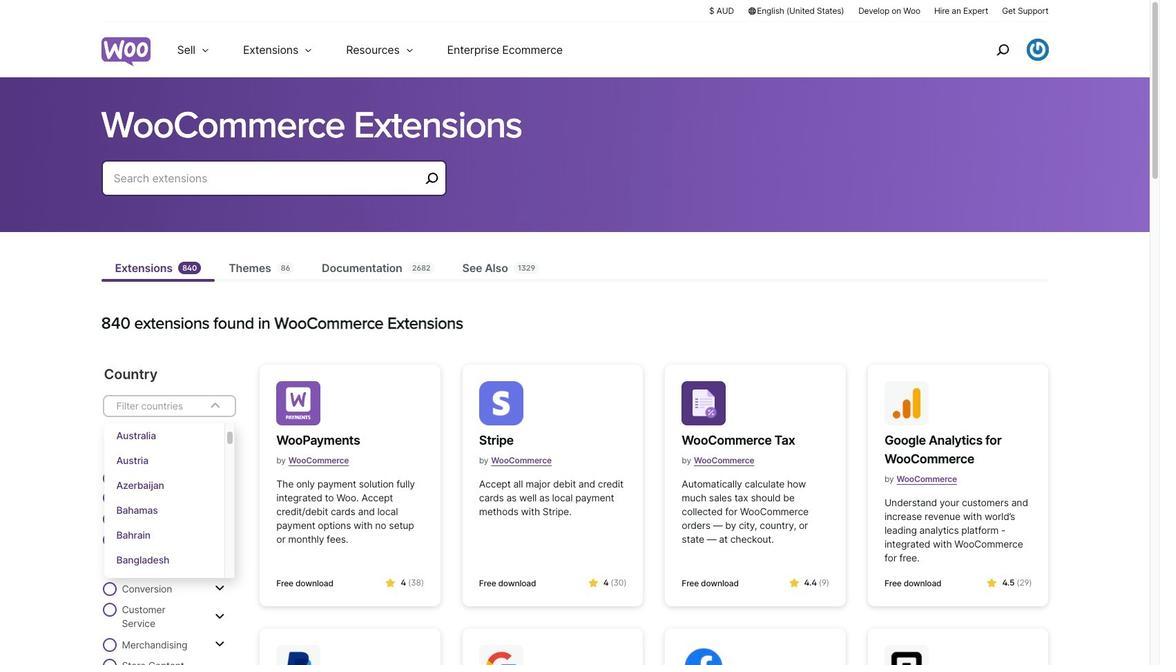 Task type: describe. For each thing, give the bounding box(es) containing it.
2 show subcategories image from the top
[[215, 583, 225, 594]]

3 option from the top
[[104, 473, 225, 498]]

4 option from the top
[[104, 498, 225, 523]]

search image
[[991, 39, 1014, 61]]

1 option from the top
[[104, 423, 225, 448]]

1 show subcategories image from the top
[[215, 548, 225, 559]]

open account menu image
[[1027, 39, 1049, 61]]

7 option from the top
[[104, 573, 225, 597]]

angle down image
[[207, 398, 224, 414]]

2 option from the top
[[104, 448, 225, 473]]



Task type: vqa. For each thing, say whether or not it's contained in the screenshot.
list box
yes



Task type: locate. For each thing, give the bounding box(es) containing it.
Filter countries field
[[103, 395, 236, 597], [115, 397, 198, 415]]

2 show subcategories image from the top
[[215, 611, 225, 622]]

1 vertical spatial show subcategories image
[[215, 583, 225, 594]]

2 vertical spatial show subcategories image
[[215, 639, 225, 650]]

3 show subcategories image from the top
[[215, 639, 225, 650]]

None search field
[[101, 160, 447, 213]]

6 option from the top
[[104, 548, 225, 573]]

1 show subcategories image from the top
[[215, 513, 225, 524]]

service navigation menu element
[[967, 27, 1049, 72]]

0 vertical spatial show subcategories image
[[215, 548, 225, 559]]

1 vertical spatial show subcategories image
[[215, 611, 225, 622]]

list box
[[104, 423, 235, 597]]

Search extensions search field
[[114, 169, 420, 188]]

option
[[104, 423, 225, 448], [104, 448, 225, 473], [104, 473, 225, 498], [104, 498, 225, 523], [104, 523, 225, 548], [104, 548, 225, 573], [104, 573, 225, 597]]

5 option from the top
[[104, 523, 225, 548]]

0 vertical spatial show subcategories image
[[215, 513, 225, 524]]

show subcategories image
[[215, 513, 225, 524], [215, 583, 225, 594], [215, 639, 225, 650]]

show subcategories image
[[215, 548, 225, 559], [215, 611, 225, 622]]



